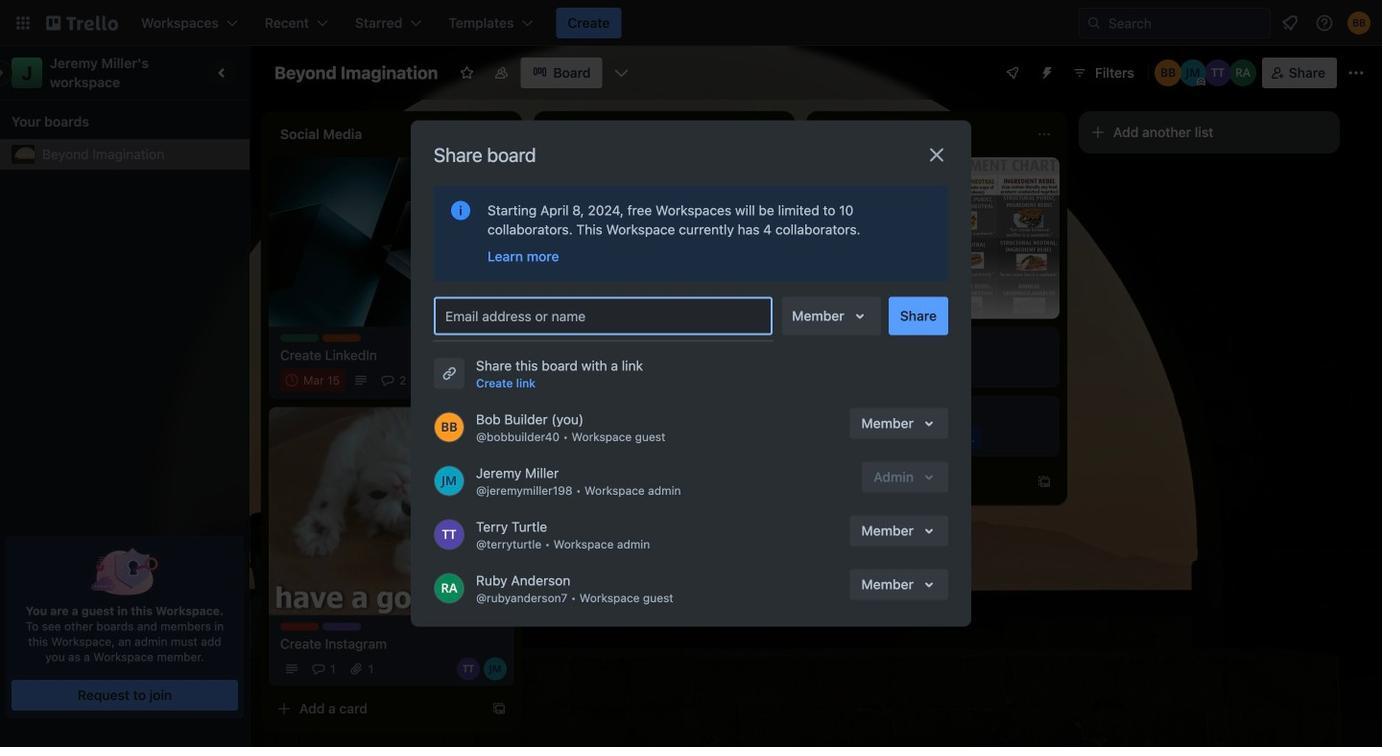 Task type: locate. For each thing, give the bounding box(es) containing it.
1 vertical spatial jeremy miller (jeremymiller198) image
[[730, 377, 753, 400]]

create from template… image
[[492, 702, 507, 717]]

0 horizontal spatial ruby anderson (rubyanderson7) image
[[434, 574, 465, 604]]

terry turtle (terryturtle) image
[[484, 369, 507, 392], [703, 377, 726, 400], [434, 520, 465, 551], [457, 658, 480, 681]]

your boards with 1 items element
[[12, 110, 229, 133]]

ruby anderson (rubyanderson7) image
[[757, 377, 780, 400]]

bob builder (bobbuilder40) image left terry turtle (terryturtle) image
[[1155, 60, 1182, 86]]

ruby anderson (rubyanderson7) image
[[1230, 60, 1257, 86], [434, 574, 465, 604]]

bob builder (bobbuilder40) image
[[1348, 12, 1371, 35], [1155, 60, 1182, 86]]

jeremy miller (jeremymiller198) image down search 'field'
[[1180, 60, 1207, 86]]

jeremy miller (jeremymiller198) image
[[1180, 60, 1207, 86], [730, 377, 753, 400], [484, 658, 507, 681]]

1 vertical spatial ruby anderson (rubyanderson7) image
[[434, 574, 465, 604]]

0 vertical spatial jeremy miller (jeremymiller198) image
[[1180, 60, 1207, 86]]

color: bold red, title: "thoughts" element
[[553, 423, 591, 431]]

0 vertical spatial bob builder (bobbuilder40) image
[[1348, 12, 1371, 35]]

show menu image
[[1347, 63, 1366, 83]]

color: orange, title: none image
[[323, 335, 361, 342]]

None checkbox
[[280, 369, 346, 392]]

search image
[[1087, 15, 1102, 31]]

jeremy miller (jeremymiller198) image up create from template… image
[[484, 658, 507, 681]]

0 notifications image
[[1279, 12, 1302, 35]]

workspace visible image
[[494, 65, 509, 81]]

0 horizontal spatial bob builder (bobbuilder40) image
[[1155, 60, 1182, 86]]

0 horizontal spatial jeremy miller (jeremymiller198) image
[[484, 658, 507, 681]]

automation image
[[1032, 58, 1059, 84]]

color: purple, title: none image
[[323, 624, 361, 631]]

jeremy miller (jeremymiller198) image left ruby anderson (rubyanderson7) image
[[730, 377, 753, 400]]

None checkbox
[[553, 350, 654, 373]]

customize views image
[[612, 63, 631, 83]]

open information menu image
[[1315, 13, 1335, 33]]

Board name text field
[[265, 58, 448, 88]]

terry turtle (terryturtle) image
[[1205, 60, 1232, 86]]

switch to… image
[[13, 13, 33, 33]]

bob builder (bobbuilder40) image right the open information menu icon
[[1348, 12, 1371, 35]]

1 horizontal spatial ruby anderson (rubyanderson7) image
[[1230, 60, 1257, 86]]

2 vertical spatial jeremy miller (jeremymiller198) image
[[484, 658, 507, 681]]

1 horizontal spatial bob builder (bobbuilder40) image
[[1348, 12, 1371, 35]]



Task type: describe. For each thing, give the bounding box(es) containing it.
Email address or name text field
[[446, 303, 769, 330]]

1 horizontal spatial jeremy miller (jeremymiller198) image
[[730, 377, 753, 400]]

color: green, title: none image
[[280, 335, 319, 342]]

1 vertical spatial bob builder (bobbuilder40) image
[[1155, 60, 1182, 86]]

color: red, title: none image
[[280, 624, 319, 631]]

Search field
[[1079, 8, 1271, 38]]

close image
[[926, 144, 949, 167]]

create from template… image
[[1037, 475, 1052, 490]]

jeremy miller (jeremymiller198) image
[[434, 466, 465, 497]]

primary element
[[0, 0, 1383, 46]]

power ups image
[[1005, 65, 1021, 81]]

2 horizontal spatial jeremy miller (jeremymiller198) image
[[1180, 60, 1207, 86]]

0 vertical spatial ruby anderson (rubyanderson7) image
[[1230, 60, 1257, 86]]

star or unstar board image
[[459, 65, 475, 81]]

bob builder (bobbuilder40) image
[[434, 412, 465, 443]]



Task type: vqa. For each thing, say whether or not it's contained in the screenshot.
search field
yes



